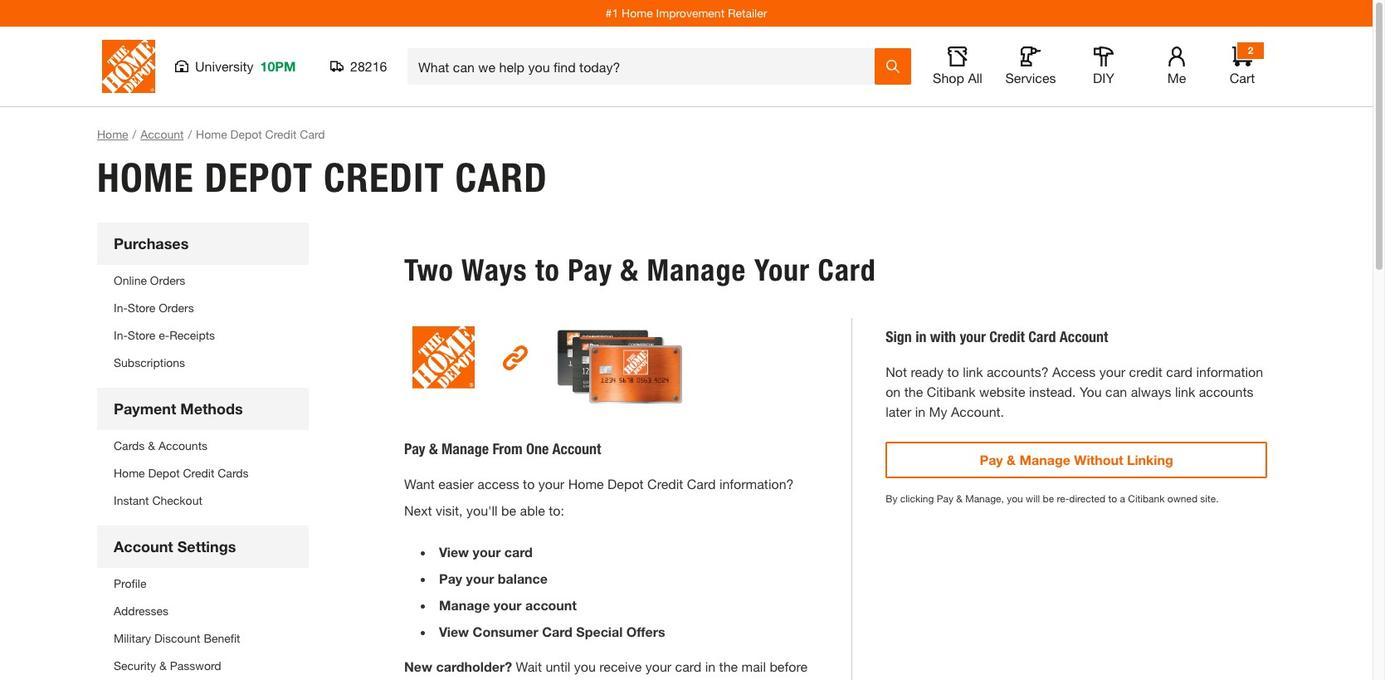Task type: vqa. For each thing, say whether or not it's contained in the screenshot.
Profile
yes



Task type: locate. For each thing, give the bounding box(es) containing it.
0 horizontal spatial link
[[963, 364, 984, 379]]

manage,
[[966, 492, 1005, 505]]

in- down online
[[114, 301, 128, 315]]

security & password link
[[114, 657, 363, 674]]

1 vertical spatial view
[[439, 624, 469, 639]]

1 horizontal spatial link
[[1176, 384, 1196, 399]]

1 vertical spatial cards
[[218, 466, 249, 480]]

2 vertical spatial in
[[706, 659, 716, 674]]

1 vertical spatial you
[[574, 659, 596, 674]]

pro xtra card image
[[573, 337, 666, 395]]

citibank
[[927, 384, 976, 399], [1129, 492, 1165, 505]]

2 vertical spatial card
[[676, 659, 702, 674]]

to right ready
[[948, 364, 960, 379]]

2 view from the top
[[439, 624, 469, 639]]

0 vertical spatial in
[[916, 328, 927, 346]]

1 horizontal spatial you
[[1007, 492, 1024, 505]]

0 horizontal spatial citibank
[[927, 384, 976, 399]]

depot inside 'breadcrumbs' element
[[230, 127, 262, 141]]

0 vertical spatial you
[[1007, 492, 1024, 505]]

in- for in-store orders
[[114, 301, 128, 315]]

card right credit
[[1167, 364, 1193, 379]]

account up home on the left top of the page
[[141, 127, 184, 141]]

linking
[[404, 678, 443, 680]]

1 horizontal spatial /
[[188, 127, 192, 141]]

in left my
[[916, 404, 926, 419]]

2 horizontal spatial card
[[1167, 364, 1193, 379]]

you
[[1007, 492, 1024, 505], [574, 659, 596, 674]]

link
[[963, 364, 984, 379], [1176, 384, 1196, 399]]

1 vertical spatial store
[[128, 328, 156, 342]]

consumer credit card image
[[590, 345, 683, 403]]

you right until
[[574, 659, 596, 674]]

your down offers
[[646, 659, 672, 674]]

card up balance
[[505, 544, 533, 560]]

store left e-
[[128, 328, 156, 342]]

0 vertical spatial card
[[1167, 364, 1193, 379]]

in inside wait until you receive your card in the mail before linking accounts.
[[706, 659, 716, 674]]

1 vertical spatial orders
[[159, 301, 194, 315]]

/ right home link
[[133, 127, 136, 141]]

by clicking pay & manage, you will be re-directed to a citibank owned site.
[[886, 492, 1219, 505]]

pay
[[568, 252, 613, 288], [404, 440, 426, 458], [980, 452, 1004, 468], [937, 492, 954, 505], [439, 570, 463, 586]]

1 vertical spatial in-
[[114, 328, 128, 342]]

0 vertical spatial the
[[905, 384, 924, 399]]

orders up in-store orders
[[150, 273, 185, 287]]

1 / from the left
[[133, 127, 136, 141]]

accounts
[[159, 438, 208, 453]]

cards inside cards & accounts link
[[114, 438, 145, 453]]

28216
[[350, 58, 387, 74]]

consumer
[[473, 624, 539, 639]]

orders
[[150, 273, 185, 287], [159, 301, 194, 315]]

your up the 'to:'
[[539, 476, 565, 492]]

card down account
[[542, 624, 573, 639]]

accounts
[[1200, 384, 1254, 399]]

with
[[931, 328, 957, 346]]

website
[[980, 384, 1026, 399]]

1 horizontal spatial card
[[676, 659, 702, 674]]

you left will
[[1007, 492, 1024, 505]]

1 vertical spatial citibank
[[1129, 492, 1165, 505]]

military
[[114, 631, 151, 645]]

account inside 'breadcrumbs' element
[[141, 127, 184, 141]]

in left "mail"
[[706, 659, 716, 674]]

the right on
[[905, 384, 924, 399]]

cards down payment
[[114, 438, 145, 453]]

instant
[[114, 493, 149, 507]]

card up home depot credit card
[[300, 127, 325, 141]]

methods
[[180, 399, 243, 418]]

link icon image
[[503, 345, 528, 370]]

home depot credit cards link
[[114, 464, 363, 482]]

/ right "account" link
[[188, 127, 192, 141]]

0 horizontal spatial cards
[[114, 438, 145, 453]]

always
[[1132, 384, 1172, 399]]

your up consumer at the bottom left of page
[[494, 597, 522, 613]]

pay inside pay & manage without linking button
[[980, 452, 1004, 468]]

information?
[[720, 476, 794, 492]]

1 in- from the top
[[114, 301, 128, 315]]

payment methods
[[114, 399, 243, 418]]

your up can
[[1100, 364, 1126, 379]]

in left the with
[[916, 328, 927, 346]]

0 vertical spatial view
[[439, 544, 469, 560]]

to up 'able'
[[523, 476, 535, 492]]

0 vertical spatial cards
[[114, 438, 145, 453]]

& inside pay & manage without linking button
[[1007, 452, 1016, 468]]

#1 home improvement retailer
[[606, 6, 768, 20]]

the
[[905, 384, 924, 399], [720, 659, 738, 674]]

0 vertical spatial store
[[128, 301, 156, 315]]

store
[[128, 301, 156, 315], [128, 328, 156, 342]]

wait until you receive your card in the mail before linking accounts.
[[404, 659, 808, 680]]

/
[[133, 127, 136, 141], [188, 127, 192, 141]]

subscriptions
[[114, 355, 185, 370]]

diy button
[[1078, 47, 1131, 86]]

view for view your card
[[439, 544, 469, 560]]

card left information?
[[687, 476, 716, 492]]

link right always
[[1176, 384, 1196, 399]]

a
[[1121, 492, 1126, 505]]

your down view your card
[[466, 570, 494, 586]]

0 horizontal spatial /
[[133, 127, 136, 141]]

view up new cardholder?
[[439, 624, 469, 639]]

security
[[114, 659, 156, 673]]

directed
[[1070, 492, 1106, 505]]

be left 'able'
[[502, 502, 517, 518]]

card
[[1167, 364, 1193, 379], [505, 544, 533, 560], [676, 659, 702, 674]]

0 horizontal spatial the
[[720, 659, 738, 674]]

1 vertical spatial in
[[916, 404, 926, 419]]

& inside security & password link
[[159, 659, 167, 673]]

online orders link
[[114, 272, 363, 289]]

2 in- from the top
[[114, 328, 128, 342]]

be
[[1043, 492, 1055, 505], [502, 502, 517, 518]]

be left re-
[[1043, 492, 1055, 505]]

0 horizontal spatial depot
[[148, 466, 180, 480]]

account up access
[[1060, 328, 1109, 346]]

cart 2
[[1230, 44, 1256, 86]]

accounts?
[[987, 364, 1049, 379]]

citibank up my
[[927, 384, 976, 399]]

citibank right a
[[1129, 492, 1165, 505]]

manage
[[647, 252, 747, 288], [442, 440, 489, 458], [1020, 452, 1071, 468], [439, 597, 490, 613]]

in- up subscriptions
[[114, 328, 128, 342]]

credit
[[265, 127, 297, 141], [990, 328, 1025, 346], [183, 466, 215, 480], [648, 476, 684, 492]]

1 horizontal spatial cards
[[218, 466, 249, 480]]

0 vertical spatial link
[[963, 364, 984, 379]]

home depot logo image
[[404, 318, 483, 397]]

cards down cards & accounts link
[[218, 466, 249, 480]]

1 horizontal spatial the
[[905, 384, 924, 399]]

account settings
[[114, 537, 236, 556]]

home / account / home depot credit card
[[97, 127, 325, 141]]

1 vertical spatial card
[[505, 544, 533, 560]]

new cardholder?
[[404, 659, 512, 674]]

account
[[141, 127, 184, 141], [1060, 328, 1109, 346], [553, 440, 601, 458], [114, 537, 173, 556]]

ways
[[462, 252, 528, 288]]

1 view from the top
[[439, 544, 469, 560]]

pay & manage without linking button
[[886, 442, 1268, 478]]

card left "mail"
[[676, 659, 702, 674]]

site.
[[1201, 492, 1219, 505]]

store down the online orders
[[128, 301, 156, 315]]

checkout
[[152, 493, 203, 507]]

you
[[1080, 384, 1103, 399]]

0 vertical spatial citibank
[[927, 384, 976, 399]]

0 horizontal spatial you
[[574, 659, 596, 674]]

1 horizontal spatial citibank
[[1129, 492, 1165, 505]]

visit,
[[436, 502, 463, 518]]

your right the with
[[960, 328, 986, 346]]

1 horizontal spatial be
[[1043, 492, 1055, 505]]

1 vertical spatial the
[[720, 659, 738, 674]]

citibank inside not ready to link accounts? access your credit card information on the citibank website instead. you can always link accounts later in my account.
[[927, 384, 976, 399]]

orders up in-store e-receipts at the left of the page
[[159, 301, 194, 315]]

card
[[455, 154, 548, 202]]

2 store from the top
[[128, 328, 156, 342]]

& inside cards & accounts link
[[148, 438, 155, 453]]

in- for in-store e-receipts
[[114, 328, 128, 342]]

& for pay & manage without linking
[[1007, 452, 1016, 468]]

shop all
[[933, 70, 983, 86]]

your inside not ready to link accounts? access your credit card information on the citibank website instead. you can always link accounts later in my account.
[[1100, 364, 1126, 379]]

0 horizontal spatial be
[[502, 502, 517, 518]]

1 horizontal spatial depot
[[230, 127, 262, 141]]

link up website at the bottom right of page
[[963, 364, 984, 379]]

access
[[1053, 364, 1096, 379]]

view down visit, on the bottom left of the page
[[439, 544, 469, 560]]

the left "mail"
[[720, 659, 738, 674]]

cards inside home depot credit cards link
[[218, 466, 249, 480]]

to
[[536, 252, 560, 288], [948, 364, 960, 379], [523, 476, 535, 492], [1109, 492, 1118, 505]]

0 vertical spatial in-
[[114, 301, 128, 315]]

settings
[[177, 537, 236, 556]]

card up accounts?
[[1029, 328, 1057, 346]]

your
[[960, 328, 986, 346], [1100, 364, 1126, 379], [539, 476, 565, 492], [473, 544, 501, 560], [466, 570, 494, 586], [494, 597, 522, 613], [646, 659, 672, 674]]

in
[[916, 328, 927, 346], [916, 404, 926, 419], [706, 659, 716, 674]]

depot
[[230, 127, 262, 141], [148, 466, 180, 480], [608, 476, 644, 492]]

in-store e-receipts
[[114, 328, 215, 342]]

the home depot logo image
[[102, 40, 155, 93]]

military discount benefit
[[114, 631, 240, 645]]

2 horizontal spatial depot
[[608, 476, 644, 492]]

1 store from the top
[[128, 301, 156, 315]]

0 horizontal spatial card
[[505, 544, 533, 560]]



Task type: describe. For each thing, give the bounding box(es) containing it.
depot
[[205, 154, 313, 202]]

next
[[404, 502, 432, 518]]

payment
[[114, 399, 176, 418]]

two ways to pay & manage your card
[[404, 252, 877, 288]]

to inside not ready to link accounts? access your credit card information on the citibank website instead. you can always link accounts later in my account.
[[948, 364, 960, 379]]

you'll
[[467, 502, 498, 518]]

card right your
[[818, 252, 877, 288]]

pay for pay your balance
[[439, 570, 463, 586]]

view for view consumer card special offers
[[439, 624, 469, 639]]

in-store e-receipts link
[[114, 326, 363, 344]]

account up profile
[[114, 537, 173, 556]]

want
[[404, 476, 435, 492]]

mail
[[742, 659, 766, 674]]

your up pay your balance
[[473, 544, 501, 560]]

account right one
[[553, 440, 601, 458]]

pay for pay & manage without linking
[[980, 452, 1004, 468]]

to right ways
[[536, 252, 560, 288]]

1 vertical spatial link
[[1176, 384, 1196, 399]]

two
[[404, 252, 454, 288]]

can
[[1106, 384, 1128, 399]]

pay for pay & manage from one account
[[404, 440, 426, 458]]

profile link
[[114, 575, 363, 592]]

easier
[[439, 476, 474, 492]]

pay & manage from one account
[[404, 440, 601, 458]]

profile
[[114, 576, 146, 590]]

clicking
[[901, 492, 935, 505]]

& for security & password
[[159, 659, 167, 673]]

account link
[[141, 125, 184, 143]]

cards & accounts link
[[114, 437, 363, 454]]

citibank for a
[[1129, 492, 1165, 505]]

to left a
[[1109, 492, 1118, 505]]

new
[[404, 659, 433, 674]]

card inside not ready to link accounts? access your credit card information on the citibank website instead. you can always link accounts later in my account.
[[1167, 364, 1193, 379]]

owned
[[1168, 492, 1198, 505]]

shop
[[933, 70, 965, 86]]

instant checkout
[[114, 493, 203, 507]]

next visit, you'll be able to:
[[404, 502, 565, 518]]

discount
[[154, 631, 201, 645]]

will
[[1026, 492, 1041, 505]]

retailer
[[728, 6, 768, 20]]

from
[[493, 440, 523, 458]]

military discount benefit link
[[114, 629, 363, 647]]

instant checkout link
[[114, 492, 363, 509]]

all
[[969, 70, 983, 86]]

0 vertical spatial orders
[[150, 273, 185, 287]]

services button
[[1005, 47, 1058, 86]]

view consumer card special offers
[[439, 624, 666, 639]]

security & password
[[114, 659, 221, 673]]

credit
[[1130, 364, 1163, 379]]

instead.
[[1030, 384, 1077, 399]]

10pm
[[260, 58, 296, 74]]

benefit
[[204, 631, 240, 645]]

the inside wait until you receive your card in the mail before linking accounts.
[[720, 659, 738, 674]]

store for orders
[[128, 301, 156, 315]]

card inside 'breadcrumbs' element
[[300, 127, 325, 141]]

without
[[1075, 452, 1124, 468]]

online
[[114, 273, 147, 287]]

before
[[770, 659, 808, 674]]

What can we help you find today? search field
[[419, 49, 874, 84]]

subscriptions link
[[114, 354, 363, 371]]

sign
[[886, 328, 912, 346]]

citibank for the
[[927, 384, 976, 399]]

addresses
[[114, 604, 169, 618]]

manage your account
[[439, 597, 577, 613]]

the inside not ready to link accounts? access your credit card information on the citibank website instead. you can always link accounts later in my account.
[[905, 384, 924, 399]]

you inside wait until you receive your card in the mail before linking accounts.
[[574, 659, 596, 674]]

until
[[546, 659, 571, 674]]

breadcrumbs element
[[97, 125, 1276, 143]]

university
[[195, 58, 254, 74]]

cardholder?
[[436, 659, 512, 674]]

special
[[577, 624, 623, 639]]

purchases
[[114, 234, 189, 252]]

university 10pm
[[195, 58, 296, 74]]

your
[[755, 252, 810, 288]]

credit inside 'breadcrumbs' element
[[265, 127, 297, 141]]

2 / from the left
[[188, 127, 192, 141]]

addresses link
[[114, 602, 363, 619]]

cards & accounts
[[114, 438, 208, 453]]

receipts
[[170, 328, 215, 342]]

want easier access to your home depot credit card information?
[[404, 476, 794, 492]]

one
[[526, 440, 549, 458]]

home
[[97, 154, 194, 202]]

prox credit card image
[[556, 328, 649, 387]]

cart
[[1230, 70, 1256, 86]]

diy
[[1094, 70, 1115, 86]]

offers
[[627, 624, 666, 639]]

receive
[[600, 659, 642, 674]]

able
[[520, 502, 545, 518]]

not ready to link accounts? access your credit card information on the citibank website instead. you can always link accounts later in my account.
[[886, 364, 1264, 419]]

to:
[[549, 502, 565, 518]]

on
[[886, 384, 901, 399]]

28216 button
[[331, 58, 388, 75]]

& for pay & manage from one account
[[429, 440, 438, 458]]

manage inside pay & manage without linking button
[[1020, 452, 1071, 468]]

accounts.
[[446, 678, 505, 680]]

& for cards & accounts
[[148, 438, 155, 453]]

home depot credit card
[[97, 154, 548, 202]]

ready
[[911, 364, 944, 379]]

pay your balance
[[439, 570, 548, 586]]

store for e-
[[128, 328, 156, 342]]

in inside not ready to link accounts? access your credit card information on the citibank website instead. you can always link accounts later in my account.
[[916, 404, 926, 419]]

pay & manage without linking
[[980, 452, 1174, 468]]

balance
[[498, 570, 548, 586]]

me
[[1168, 70, 1187, 86]]

your inside wait until you receive your card in the mail before linking accounts.
[[646, 659, 672, 674]]

card inside wait until you receive your card in the mail before linking accounts.
[[676, 659, 702, 674]]

view your card
[[439, 544, 533, 560]]



